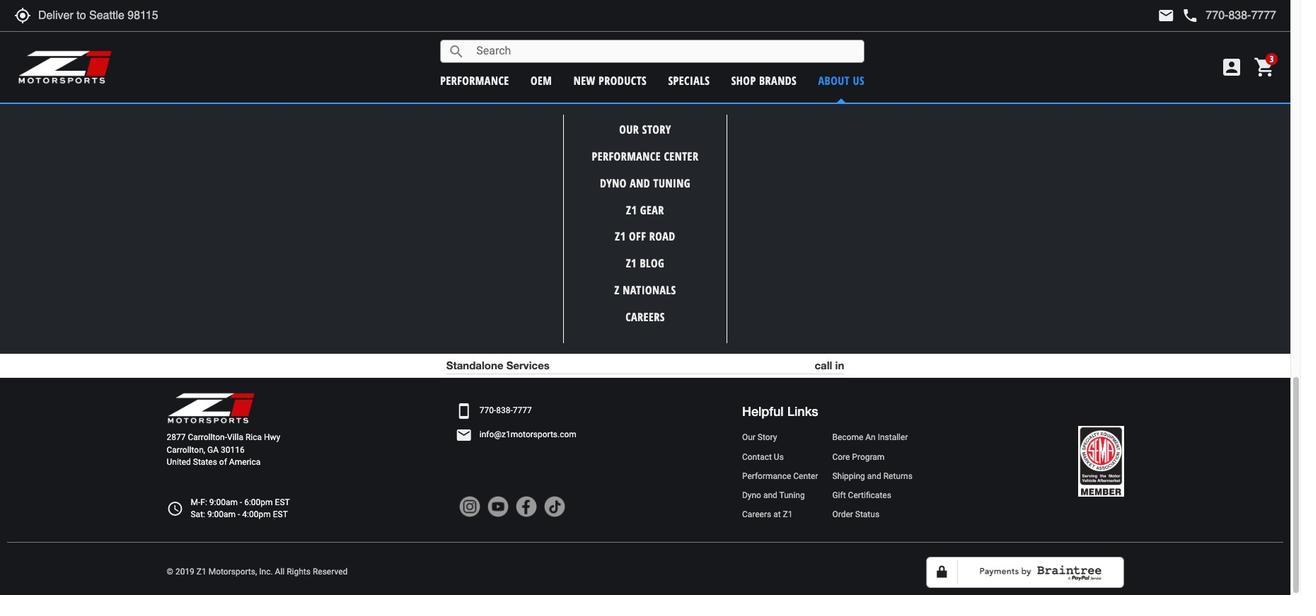 Task type: locate. For each thing, give the bounding box(es) containing it.
0 vertical spatial us
[[854, 73, 865, 88]]

0 vertical spatial pulls
[[455, 185, 476, 196]]

prices down arc at the left
[[282, 89, 302, 97]]

prices. for socket
[[908, 89, 929, 97]]

Search search field
[[465, 40, 865, 62]]

0 horizontal spatial us
[[774, 452, 784, 462]]

2 3 from the top
[[446, 199, 452, 210]]

tune up remote
[[554, 33, 575, 44]]

1 horizontal spatial an
[[554, 99, 561, 107]]

2 make from the left
[[712, 89, 729, 97]]

brands
[[760, 73, 797, 88]]

(no up the (minimum
[[654, 199, 668, 210]]

and inside license or tune purchased elsewhere every 1 rwhp over 600 rwhp ethanol fuel tuning and map (+ cost of fuel) forced induction tuning - additional cost
[[532, 318, 548, 329]]

dyno for dyno and tuning
[[600, 175, 627, 191]]

dyno and tuning
[[600, 175, 691, 191]]

0 vertical spatial -
[[556, 332, 560, 343]]

3 final from the left
[[893, 89, 906, 97]]

3 exact from the left
[[902, 99, 920, 107]]

are down arc license (extra features)
[[327, 89, 337, 97]]

our story left the r35
[[620, 122, 672, 137]]

services down induction
[[507, 359, 550, 372]]

at down the at)
[[642, 61, 651, 72]]

story up contact us
[[758, 433, 778, 443]]

our up contact
[[743, 433, 756, 443]]

0 vertical spatial careers
[[626, 309, 665, 325]]

license or tune purchased elsewhere every 1 rwhp over 600 rwhp ethanol fuel tuning and map (+ cost of fuel) forced induction tuning - additional cost
[[446, 289, 637, 343]]

2 horizontal spatial are
[[869, 89, 879, 97]]

1 vertical spatial careers
[[743, 510, 772, 520]]

rica
[[246, 433, 262, 443]]

(no up before
[[478, 185, 492, 196]]

of inside 2877 carrollton-villa rica hwy carrollton, ga 30116 united states of america
[[219, 457, 227, 467]]

9:00am right sat:
[[207, 510, 236, 520]]

2 pricing. from the left
[[651, 99, 674, 107]]

0 horizontal spatial (tuned
[[322, 33, 350, 44]]

for up strapping
[[545, 213, 557, 224]]

(extra
[[342, 19, 367, 30]]

0 horizontal spatial of
[[219, 457, 227, 467]]

careers at z1
[[743, 510, 793, 520]]

0 horizontal spatial tuning
[[524, 332, 554, 343]]

1 vertical spatial our story link
[[743, 432, 819, 444]]

1 shown from the left
[[304, 89, 325, 97]]

0 vertical spatial re-tune (tuned last at z1)
[[282, 33, 397, 44]]

0 horizontal spatial center
[[664, 149, 699, 164]]

1 horizontal spatial are
[[598, 89, 608, 97]]

(tuned up new products "link"
[[593, 61, 621, 72]]

tune right tt
[[859, 61, 880, 72]]

our story link
[[620, 122, 672, 137], [743, 432, 819, 444]]

pricing. for tune
[[651, 99, 674, 107]]

currently
[[572, 110, 620, 124]]

z1) down features) at the left
[[382, 33, 397, 44]]

re-tune (tuned last at z1) for $350
[[554, 61, 668, 72]]

0 horizontal spatial an
[[282, 99, 290, 107]]

tune
[[298, 33, 319, 44], [554, 33, 575, 44], [591, 47, 612, 58], [861, 47, 882, 58], [570, 61, 591, 72], [859, 61, 880, 72], [500, 289, 522, 301]]

1 horizontal spatial performance center link
[[743, 471, 819, 483]]

0 vertical spatial last
[[353, 33, 369, 44]]

1 horizontal spatial us
[[854, 73, 865, 88]]

3 make from the left
[[983, 89, 1000, 97]]

0 horizontal spatial make
[[441, 89, 458, 97]]

1 horizontal spatial (tuned
[[593, 61, 621, 72]]

$100
[[444, 19, 466, 30]]

z1 gear
[[627, 202, 665, 218]]

fuel
[[483, 318, 499, 329]]

1 horizontal spatial rwhp
[[556, 303, 585, 315]]

tune down arc at the left
[[298, 33, 319, 44]]

license
[[306, 19, 340, 30], [446, 289, 481, 301]]

phone
[[1183, 7, 1200, 24]]

(+
[[574, 318, 582, 329]]

1 horizontal spatial our story link
[[743, 432, 819, 444]]

0 vertical spatial of
[[607, 318, 615, 329]]

z1 down dyno and tuning link
[[783, 510, 793, 520]]

2 prices. from the left
[[637, 89, 658, 97]]

30116
[[221, 445, 245, 455]]

0 horizontal spatial rwhp
[[482, 303, 511, 315]]

standalone
[[446, 359, 504, 372]]

2 z32 from the top
[[825, 61, 842, 72]]

2 final from the left
[[622, 89, 635, 97]]

1 vertical spatial (tuned
[[593, 61, 621, 72]]

rwhp up (+
[[556, 303, 585, 315]]

0 horizontal spatial prices shown are not final prices. please call in to make an appointment and get exact pricing.
[[282, 89, 458, 107]]

or
[[483, 289, 498, 301]]

our right currently
[[620, 122, 640, 137]]

(change
[[704, 110, 737, 124]]

prices. for tune
[[637, 89, 658, 97]]

story
[[643, 122, 672, 137], [758, 433, 778, 443]]

z1 company logo image
[[167, 392, 255, 425]]

tune left (starts
[[591, 47, 612, 58]]

3 prices shown are not final prices. please call in to make an appointment and get exact pricing. from the left
[[825, 89, 1000, 107]]

last for $350
[[624, 61, 640, 72]]

1 horizontal spatial performance
[[743, 471, 792, 481]]

2 horizontal spatial pricing.
[[922, 99, 945, 107]]

z1 off road link
[[615, 229, 676, 245]]

2 horizontal spatial not
[[881, 89, 891, 97]]

0 horizontal spatial are
[[327, 89, 337, 97]]

1 rwhp from the left
[[482, 303, 511, 315]]

gear
[[641, 202, 665, 218]]

1 horizontal spatial performance center
[[743, 471, 819, 481]]

license inside license or tune purchased elsewhere every 1 rwhp over 600 rwhp ethanol fuel tuning and map (+ cost of fuel) forced induction tuning - additional cost
[[446, 289, 481, 301]]

re- down remote
[[554, 61, 570, 72]]

performance link
[[441, 73, 509, 88]]

3 not from the left
[[881, 89, 891, 97]]

3 an from the left
[[825, 99, 833, 107]]

oem link
[[531, 73, 552, 88]]

2 vertical spatial -
[[238, 510, 240, 520]]

prices down about
[[825, 89, 845, 97]]

performance center
[[592, 149, 699, 164], [743, 471, 819, 481]]

off
[[629, 229, 647, 245]]

3 are from the left
[[869, 89, 879, 97]]

2 exact from the left
[[631, 99, 649, 107]]

currently shopping: r35 (change model)
[[572, 110, 768, 124]]

tuning up careers at z1 link
[[780, 490, 805, 500]]

of left fuel)
[[607, 318, 615, 329]]

are
[[327, 89, 337, 97], [598, 89, 608, 97], [869, 89, 879, 97]]

not down arc license (extra features)
[[339, 89, 349, 97]]

1 horizontal spatial make
[[712, 89, 729, 97]]

0 horizontal spatial z1)
[[382, 33, 397, 44]]

0 horizontal spatial re-tune (tuned last at z1)
[[282, 33, 397, 44]]

dyno up weld
[[446, 165, 473, 177]]

3 prices from the left
[[825, 89, 845, 97]]

last down (starts
[[624, 61, 640, 72]]

2 horizontal spatial tuning
[[780, 490, 805, 500]]

0 vertical spatial call in
[[712, 47, 738, 58]]

0 vertical spatial 3
[[446, 185, 452, 196]]

our story link left the r35
[[620, 122, 672, 137]]

installer
[[878, 433, 909, 443]]

- down map on the bottom of the page
[[556, 332, 560, 343]]

order
[[833, 510, 854, 520]]

na
[[845, 47, 858, 58]]

email
[[456, 427, 473, 444]]

1 horizontal spatial exact
[[631, 99, 649, 107]]

2 prices from the left
[[554, 89, 573, 97]]

2 horizontal spatial make
[[983, 89, 1000, 97]]

for right fee
[[466, 227, 478, 239]]

services for standalone
[[507, 359, 550, 372]]

9:00am right f:
[[209, 498, 238, 507]]

1 vertical spatial z1)
[[654, 61, 668, 72]]

0 vertical spatial tuning
[[654, 175, 691, 191]]

1 vertical spatial last
[[624, 61, 640, 72]]

1 horizontal spatial shown
[[575, 89, 596, 97]]

performance center link up dyno and tuning
[[592, 149, 699, 164]]

1 horizontal spatial (no
[[654, 199, 668, 210]]

1 horizontal spatial careers
[[743, 510, 772, 520]]

license right arc at the left
[[306, 19, 340, 30]]

re-tune (tuned last at z1) down arc license (extra features)
[[282, 33, 397, 44]]

not down new products "link"
[[610, 89, 620, 97]]

us inside contact us link
[[774, 452, 784, 462]]

0 vertical spatial performance center link
[[592, 149, 699, 164]]

appointment
[[292, 99, 332, 107], [563, 99, 603, 107], [835, 99, 875, 107], [540, 165, 604, 177]]

shown for tune at z1
[[575, 89, 596, 97]]

0 vertical spatial est
[[275, 498, 290, 507]]

re-tune (tuned last at z1) for $300
[[282, 33, 397, 44]]

2 get from the left
[[619, 99, 629, 107]]

1 horizontal spatial of
[[607, 318, 615, 329]]

1 vertical spatial tuning)
[[670, 199, 701, 210]]

f:
[[201, 498, 207, 507]]

tune up over
[[500, 289, 522, 301]]

2 horizontal spatial prices
[[825, 89, 845, 97]]

make down $420
[[441, 89, 458, 97]]

dyno inside dyno and tuning link
[[743, 490, 762, 500]]

our story link for the top performance center link
[[620, 122, 672, 137]]

z1 left gear
[[627, 202, 637, 218]]

tune up new
[[570, 61, 591, 72]]

0 vertical spatial our story
[[620, 122, 672, 137]]

last down (extra
[[353, 33, 369, 44]]

performance center link down contact us link at the right bottom
[[743, 471, 819, 483]]

3 please from the left
[[931, 89, 953, 97]]

2 horizontal spatial dyno
[[743, 490, 762, 500]]

(tuned for $350
[[593, 61, 621, 72]]

careers down dyno and tuning
[[743, 510, 772, 520]]

z32 up about
[[825, 61, 842, 72]]

about us link
[[819, 73, 865, 88]]

1 horizontal spatial story
[[758, 433, 778, 443]]

est right 6:00pm
[[275, 498, 290, 507]]

call in up links
[[815, 359, 845, 372]]

z1 blog link
[[626, 256, 665, 271]]

last for $300
[[353, 33, 369, 44]]

center down the r35
[[664, 149, 699, 164]]

carrollton,
[[167, 445, 205, 455]]

tuning) up before
[[495, 185, 525, 196]]

0 horizontal spatial exact
[[360, 99, 377, 107]]

search
[[448, 43, 465, 60]]

about
[[819, 73, 850, 88]]

performance center link
[[592, 149, 699, 164], [743, 471, 819, 483]]

us down tt
[[854, 73, 865, 88]]

make up (change
[[712, 89, 729, 97]]

1 horizontal spatial tuning
[[654, 175, 691, 191]]

z1) down the at)
[[654, 61, 668, 72]]

(tuned
[[322, 33, 350, 44], [593, 61, 621, 72]]

tuning)
[[495, 185, 525, 196], [670, 199, 701, 210]]

dyno for dyno services (by appointment only)
[[446, 165, 473, 177]]

dyno up careers at z1
[[743, 490, 762, 500]]

0 horizontal spatial performance center
[[592, 149, 699, 164]]

performance center down contact us link at the right bottom
[[743, 471, 819, 481]]

inc.
[[259, 567, 273, 577]]

dyno up modifications
[[600, 175, 627, 191]]

z1 blog
[[626, 256, 665, 271]]

1 horizontal spatial call in
[[815, 359, 845, 372]]

z1
[[589, 33, 600, 44], [627, 202, 637, 218], [615, 229, 626, 245], [626, 256, 637, 271], [783, 510, 793, 520], [197, 567, 207, 577]]

- inside license or tune purchased elsewhere every 1 rwhp over 600 rwhp ethanol fuel tuning and map (+ cost of fuel) forced induction tuning - additional cost
[[556, 332, 560, 343]]

performance center up dyno and tuning
[[592, 149, 699, 164]]

1 horizontal spatial please
[[660, 89, 681, 97]]

2 prices shown are not final prices. please call in to make an appointment and get exact pricing. from the left
[[554, 89, 729, 107]]

1 horizontal spatial re-tune (tuned last at z1)
[[554, 61, 668, 72]]

exact for tune at z1
[[631, 99, 649, 107]]

prices up currently
[[554, 89, 573, 97]]

bung
[[471, 213, 494, 224]]

access_time m-f: 9:00am - 6:00pm est sat: 9:00am - 4:00pm est
[[167, 498, 290, 520]]

tuning) up the (minimum
[[670, 199, 701, 210]]

- left 4:00pm
[[238, 510, 240, 520]]

tune at z1
[[554, 33, 600, 44]]

0 horizontal spatial last
[[353, 33, 369, 44]]

1 horizontal spatial our story
[[743, 433, 778, 443]]

1 vertical spatial tuning
[[524, 332, 554, 343]]

0 horizontal spatial prices
[[282, 89, 302, 97]]

1 vertical spatial performance center
[[743, 471, 819, 481]]

oem
[[531, 73, 552, 88]]

0 horizontal spatial final
[[351, 89, 364, 97]]

1 vertical spatial est
[[273, 510, 288, 520]]

2 shown from the left
[[575, 89, 596, 97]]

prices shown are not final prices. please call in to make an appointment and get exact pricing. for socket
[[825, 89, 1000, 107]]

motorsports,
[[209, 567, 257, 577]]

0 horizontal spatial not
[[339, 89, 349, 97]]

prices for socket
[[825, 89, 845, 97]]

0 vertical spatial services
[[476, 165, 519, 177]]

after
[[529, 199, 549, 210]]

3 prices. from the left
[[908, 89, 929, 97]]

socket ecu
[[825, 33, 879, 44]]

of down '30116'
[[219, 457, 227, 467]]

performance down contact us
[[743, 471, 792, 481]]

0 vertical spatial re-
[[282, 33, 298, 44]]

new
[[574, 73, 596, 88]]

get for tune at z1
[[619, 99, 629, 107]]

6:00pm
[[244, 498, 273, 507]]

3 shown from the left
[[846, 89, 867, 97]]

our story link up contact us link at the right bottom
[[743, 432, 819, 444]]

core program
[[833, 452, 885, 462]]

core program link
[[833, 451, 913, 463]]

final for tune at z1
[[622, 89, 635, 97]]

1 horizontal spatial z1)
[[654, 61, 668, 72]]

for
[[545, 213, 557, 224], [466, 227, 478, 239]]

1 horizontal spatial pricing.
[[651, 99, 674, 107]]

0 vertical spatial z32
[[825, 47, 842, 58]]

1 vertical spatial story
[[758, 433, 778, 443]]

our story up contact
[[743, 433, 778, 443]]

1 vertical spatial for
[[466, 227, 478, 239]]

careers down "z nationals" link
[[626, 309, 665, 325]]

(tuned down arc license (extra features)
[[322, 33, 350, 44]]

license up every
[[446, 289, 481, 301]]

ethanol
[[446, 318, 480, 329]]

program
[[853, 452, 885, 462]]

tuning right and
[[654, 175, 691, 191]]

services left (by
[[476, 165, 519, 177]]

tune inside license or tune purchased elsewhere every 1 rwhp over 600 rwhp ethanol fuel tuning and map (+ cost of fuel) forced induction tuning - additional cost
[[500, 289, 522, 301]]

2 an from the left
[[554, 99, 561, 107]]

0 vertical spatial performance
[[592, 149, 661, 164]]

1 horizontal spatial dyno
[[600, 175, 627, 191]]

1 horizontal spatial license
[[446, 289, 481, 301]]

states
[[193, 457, 217, 467]]

1 horizontal spatial center
[[794, 471, 819, 481]]

are for tune at z1
[[598, 89, 608, 97]]

tuning
[[654, 175, 691, 191], [524, 332, 554, 343], [780, 490, 805, 500]]

0 horizontal spatial performance center link
[[592, 149, 699, 164]]

induction
[[480, 332, 522, 343]]

sat:
[[191, 510, 205, 520]]

our
[[620, 122, 640, 137], [743, 433, 756, 443]]

about us
[[819, 73, 865, 88]]

-
[[556, 332, 560, 343], [240, 498, 242, 507], [238, 510, 240, 520]]

re- down arc at the left
[[282, 33, 298, 44]]

0 horizontal spatial pricing.
[[379, 99, 403, 107]]

off
[[512, 227, 524, 239]]

over
[[514, 303, 534, 315]]

0 vertical spatial tuning)
[[495, 185, 525, 196]]

2 not from the left
[[610, 89, 620, 97]]

2 are from the left
[[598, 89, 608, 97]]

exact for socket ecu
[[902, 99, 920, 107]]

are down the 'z32 na tune z32 tt tune'
[[869, 89, 879, 97]]

map
[[551, 318, 571, 329]]

are down new products "link"
[[598, 89, 608, 97]]

- left 6:00pm
[[240, 498, 242, 507]]

re-tune (tuned last at z1) up new products "link"
[[554, 61, 668, 72]]

call in up the $350
[[712, 47, 738, 58]]

performance up only) at top
[[592, 149, 661, 164]]

services
[[476, 165, 519, 177], [507, 359, 550, 372]]

$350
[[716, 61, 738, 72]]

0 vertical spatial (tuned
[[322, 33, 350, 44]]

3 pricing. from the left
[[922, 99, 945, 107]]

story left the r35
[[643, 122, 672, 137]]

at down features) at the left
[[371, 33, 380, 44]]

at up remote
[[577, 33, 586, 44]]

make down $75
[[983, 89, 1000, 97]]

2 horizontal spatial an
[[825, 99, 833, 107]]

z32 down 'socket' at the right of the page
[[825, 47, 842, 58]]

only)
[[607, 165, 631, 177]]

0 vertical spatial for
[[545, 213, 557, 224]]

2 please from the left
[[660, 89, 681, 97]]

shipping
[[833, 471, 866, 481]]

1 vertical spatial z32
[[825, 61, 842, 72]]

shown for socket ecu
[[846, 89, 867, 97]]

3 get from the left
[[890, 99, 901, 107]]

1 vertical spatial 3
[[446, 199, 452, 210]]

z1 right "2019"
[[197, 567, 207, 577]]

est right 4:00pm
[[273, 510, 288, 520]]

0 vertical spatial our
[[620, 122, 640, 137]]

us right contact
[[774, 452, 784, 462]]

1 vertical spatial re-tune (tuned last at z1)
[[554, 61, 668, 72]]

1 vertical spatial (no
[[654, 199, 668, 210]]

center down contact us link at the right bottom
[[794, 471, 819, 481]]

not down the 'z32 na tune z32 tt tune'
[[881, 89, 891, 97]]

shop brands
[[732, 73, 797, 88]]

0 horizontal spatial dyno
[[446, 165, 473, 177]]

car
[[674, 241, 688, 253]]

modifications
[[592, 199, 651, 210]]

1 vertical spatial services
[[507, 359, 550, 372]]

600
[[536, 303, 553, 315]]

z1 gear link
[[627, 202, 665, 218]]

tuning down map on the bottom of the page
[[524, 332, 554, 343]]

rwhp up fuel
[[482, 303, 511, 315]]



Task type: vqa. For each thing, say whether or not it's contained in the screenshot.
/mo
no



Task type: describe. For each thing, give the bounding box(es) containing it.
1 not from the left
[[339, 89, 349, 97]]

$420
[[444, 61, 466, 72]]

gift
[[833, 490, 846, 500]]

and inside 3 pulls (no tuning) plot hp, tq, a/f 3 pulls before and after in house modifications (no tuning) weld bung in exhaust for wideband 02 sensor (minimum charge) fee for pulling off & strapping back down to fix problems any repairs or work necessary to successfully tune car
[[509, 199, 526, 210]]

ecu
[[859, 33, 879, 44]]

charge)
[[698, 213, 731, 224]]

shopping:
[[623, 110, 675, 124]]

sema member logo image
[[1079, 427, 1125, 497]]

facebook link image
[[516, 496, 537, 518]]

before
[[478, 199, 507, 210]]

get for socket ecu
[[890, 99, 901, 107]]

careers for careers
[[626, 309, 665, 325]]

smartphone 770-838-7777
[[456, 403, 532, 420]]

our story link for contact us link at the right bottom
[[743, 432, 819, 444]]

0 horizontal spatial performance
[[592, 149, 661, 164]]

become an installer link
[[833, 432, 913, 444]]

carrollton-
[[188, 433, 227, 443]]

arc license (extra features)
[[282, 19, 408, 30]]

z
[[615, 283, 620, 298]]

prices shown are not final prices. please call in to make an appointment and get exact pricing. for tune
[[554, 89, 729, 107]]

tune down ecu
[[861, 47, 882, 58]]

4:00pm
[[242, 510, 271, 520]]

prices for tune
[[554, 89, 573, 97]]

new products link
[[574, 73, 647, 88]]

dyno and tuning link
[[600, 175, 691, 191]]

every
[[446, 303, 471, 315]]

1 3 from the top
[[446, 185, 452, 196]]

1 vertical spatial our story
[[743, 433, 778, 443]]

z1 left the off
[[615, 229, 626, 245]]

0 horizontal spatial license
[[306, 19, 340, 30]]

pricing. for socket
[[922, 99, 945, 107]]

core
[[833, 452, 851, 462]]

z1 motorsports logo image
[[18, 50, 113, 85]]

(tuned for $300
[[322, 33, 350, 44]]

arc
[[282, 19, 303, 30]]

1 pulls from the top
[[455, 185, 476, 196]]

1 are from the left
[[327, 89, 337, 97]]

1 prices. from the left
[[366, 89, 387, 97]]

elsewhere
[[574, 289, 619, 301]]

shipping and returns link
[[833, 471, 913, 483]]

0 vertical spatial center
[[664, 149, 699, 164]]

$950
[[716, 33, 738, 44]]

1 final from the left
[[351, 89, 364, 97]]

0 horizontal spatial our story
[[620, 122, 672, 137]]

helpful
[[743, 403, 784, 419]]

dyno for dyno and tuning
[[743, 490, 762, 500]]

1 exact from the left
[[360, 99, 377, 107]]

770-838-7777 link
[[480, 405, 532, 417]]

1 make from the left
[[441, 89, 458, 97]]

account_box
[[1221, 56, 1244, 79]]

shipping and returns
[[833, 471, 913, 481]]

1 vertical spatial our
[[743, 433, 756, 443]]

a/f
[[583, 185, 599, 196]]

z1) for $300
[[382, 33, 397, 44]]

1 horizontal spatial tuning)
[[670, 199, 701, 210]]

re- for $300
[[282, 33, 298, 44]]

1 vertical spatial 9:00am
[[207, 510, 236, 520]]

cost
[[585, 318, 604, 329]]

z1 down successfully
[[626, 256, 637, 271]]

not for tune at z1
[[610, 89, 620, 97]]

services for dyno
[[476, 165, 519, 177]]

1 pricing. from the left
[[379, 99, 403, 107]]

careers for careers at z1
[[743, 510, 772, 520]]

careers link
[[626, 309, 665, 325]]

america
[[229, 457, 261, 467]]

1 an from the left
[[282, 99, 290, 107]]

performance
[[441, 73, 509, 88]]

(change model) link
[[704, 110, 768, 124]]

tiktok link image
[[544, 496, 565, 518]]

an for socket ecu
[[825, 99, 833, 107]]

0 vertical spatial performance center
[[592, 149, 699, 164]]

1 get from the left
[[348, 99, 358, 107]]

order status link
[[833, 509, 913, 521]]

make for tune at z1
[[712, 89, 729, 97]]

1 vertical spatial performance center link
[[743, 471, 819, 483]]

please for socket ecu
[[931, 89, 953, 97]]

dyno and tuning link
[[743, 490, 819, 502]]

dyno and tuning
[[743, 490, 805, 500]]

of inside license or tune purchased elsewhere every 1 rwhp over 600 rwhp ethanol fuel tuning and map (+ cost of fuel) forced induction tuning - additional cost
[[607, 318, 615, 329]]

strapping
[[535, 227, 577, 239]]

tuning for dyno and tuning
[[654, 175, 691, 191]]

z1 up remote tune (starts at)
[[589, 33, 600, 44]]

1 prices from the left
[[282, 89, 302, 97]]

necessary
[[535, 241, 580, 253]]

socket
[[825, 33, 856, 44]]

fuel)
[[618, 318, 637, 329]]

hwy
[[264, 433, 281, 443]]

standalone services
[[446, 359, 550, 372]]

1 vertical spatial -
[[240, 498, 242, 507]]

fee
[[446, 227, 463, 239]]

us for contact us
[[774, 452, 784, 462]]

email info@z1motorsports.com
[[456, 427, 577, 444]]

re- for $350
[[554, 61, 570, 72]]

z1 off road
[[615, 229, 676, 245]]

1
[[474, 303, 479, 315]]

2 pulls from the top
[[455, 199, 476, 210]]

1 prices shown are not final prices. please call in to make an appointment and get exact pricing. from the left
[[282, 89, 458, 107]]

forced
[[446, 332, 478, 343]]

z32 na tune z32 tt tune
[[825, 47, 882, 72]]

2019
[[175, 567, 195, 577]]

us for about us
[[854, 73, 865, 88]]

an for tune at z1
[[554, 99, 561, 107]]

road
[[650, 229, 676, 245]]

weld
[[446, 213, 469, 224]]

at down dyno and tuning link
[[774, 510, 781, 520]]

tuning for dyno and tuning
[[780, 490, 805, 500]]

please for tune at z1
[[660, 89, 681, 97]]

z nationals link
[[615, 283, 677, 298]]

united
[[167, 457, 191, 467]]

info@z1motorsports.com link
[[480, 429, 577, 441]]

1 z32 from the top
[[825, 47, 842, 58]]

work
[[511, 241, 532, 253]]

at)
[[645, 47, 656, 58]]

access_time
[[167, 500, 184, 517]]

or
[[499, 241, 508, 253]]

problems
[[656, 227, 698, 239]]

2 rwhp from the left
[[556, 303, 585, 315]]

call in for standalone services
[[815, 359, 845, 372]]

make for socket ecu
[[983, 89, 1000, 97]]

0 vertical spatial 9:00am
[[209, 498, 238, 507]]

purchased
[[524, 289, 571, 301]]

pulling
[[480, 227, 509, 239]]

my_location
[[14, 7, 31, 24]]

gift certificates link
[[833, 490, 913, 502]]

tq,
[[565, 185, 581, 196]]

additional
[[563, 332, 607, 343]]

770-
[[480, 406, 496, 416]]

not for socket ecu
[[881, 89, 891, 97]]

remote
[[554, 47, 588, 58]]

0 horizontal spatial (no
[[478, 185, 492, 196]]

youtube link image
[[488, 496, 509, 518]]

2877
[[167, 433, 186, 443]]

instagram link image
[[459, 496, 481, 518]]

wideband
[[559, 213, 603, 224]]

&
[[526, 227, 533, 239]]

0 horizontal spatial story
[[643, 122, 672, 137]]

contact us link
[[743, 451, 819, 463]]

0 horizontal spatial tuning)
[[495, 185, 525, 196]]

1 please from the left
[[389, 89, 410, 97]]

tuning inside license or tune purchased elsewhere every 1 rwhp over 600 rwhp ethanol fuel tuning and map (+ cost of fuel) forced induction tuning - additional cost
[[524, 332, 554, 343]]

final for socket ecu
[[893, 89, 906, 97]]

are for socket ecu
[[869, 89, 879, 97]]

shop
[[732, 73, 757, 88]]

links
[[788, 403, 819, 419]]

z nationals
[[615, 283, 677, 298]]

1 vertical spatial performance
[[743, 471, 792, 481]]

villa
[[227, 433, 243, 443]]

rights
[[287, 567, 311, 577]]

© 2019 z1 motorsports, inc. all rights reserved
[[167, 567, 348, 577]]

features)
[[370, 19, 408, 30]]

1 vertical spatial center
[[794, 471, 819, 481]]

exhaust
[[507, 213, 542, 224]]

z1) for $350
[[654, 61, 668, 72]]

call in for remote tune (starts at)
[[712, 47, 738, 58]]

info@z1motorsports.com
[[480, 430, 577, 440]]



